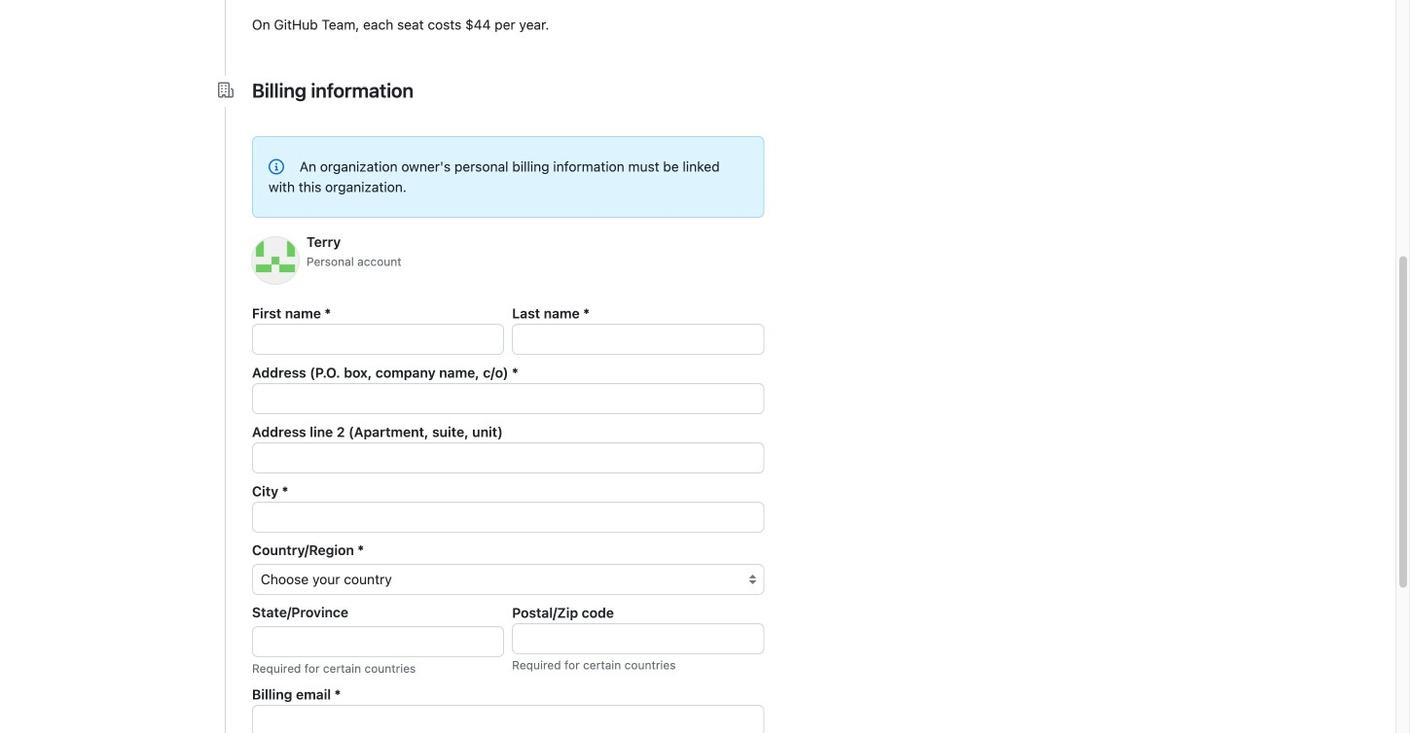 Task type: vqa. For each thing, say whether or not it's contained in the screenshot.
text box
yes



Task type: locate. For each thing, give the bounding box(es) containing it.
None text field
[[252, 324, 504, 355], [252, 383, 764, 415], [512, 624, 764, 655], [252, 706, 764, 734], [252, 324, 504, 355], [252, 383, 764, 415], [512, 624, 764, 655], [252, 706, 764, 734]]

@terryturtle85 image
[[252, 237, 299, 284]]

info image
[[269, 159, 284, 175]]

None text field
[[512, 324, 764, 355], [252, 443, 764, 474], [252, 502, 764, 533], [252, 627, 504, 658], [512, 324, 764, 355], [252, 443, 764, 474], [252, 502, 764, 533], [252, 627, 504, 658]]



Task type: describe. For each thing, give the bounding box(es) containing it.
organization image
[[218, 82, 234, 98]]



